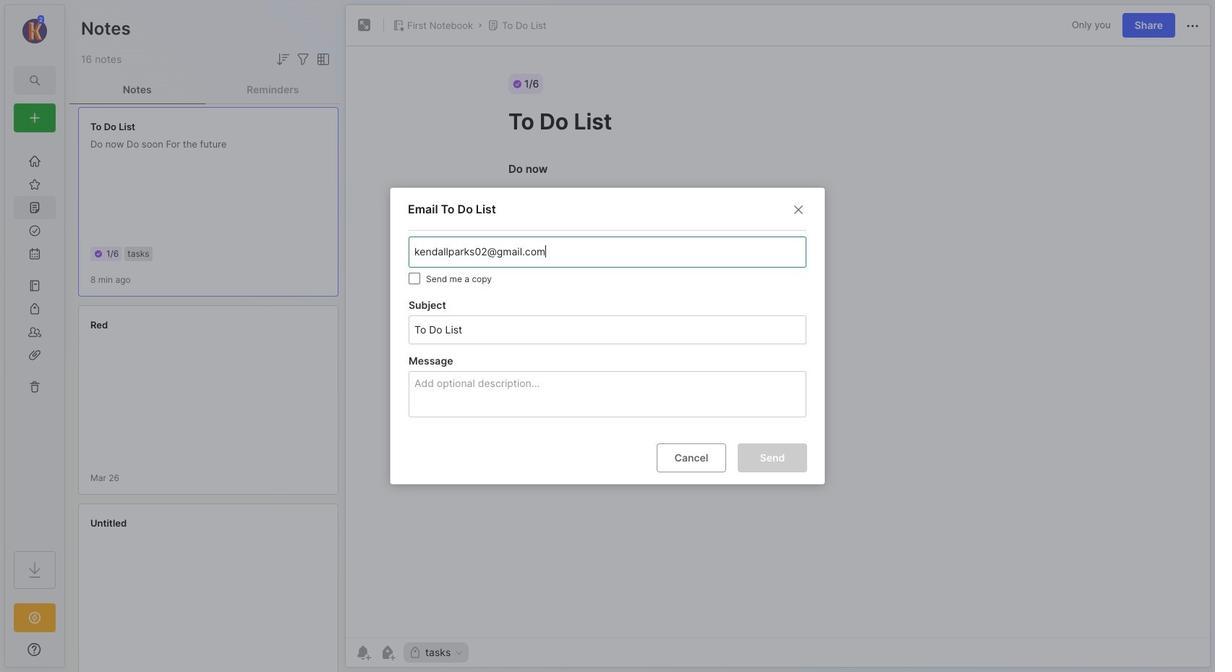 Task type: describe. For each thing, give the bounding box(es) containing it.
main element
[[0, 0, 69, 672]]

home image
[[27, 154, 42, 169]]

expand note image
[[356, 17, 373, 34]]

Add subject... text field
[[413, 316, 800, 344]]



Task type: vqa. For each thing, say whether or not it's contained in the screenshot.
More actions image at the right top of page
no



Task type: locate. For each thing, give the bounding box(es) containing it.
Note Editor text field
[[346, 46, 1211, 637]]

tree inside main element
[[5, 141, 64, 538]]

tree
[[5, 141, 64, 538]]

tab list
[[69, 75, 341, 104]]

note window element
[[345, 4, 1211, 668]]

None checkbox
[[409, 273, 420, 284]]

add a reminder image
[[355, 644, 372, 661]]

upgrade image
[[26, 609, 43, 627]]

Add optional description... text field
[[413, 375, 806, 417]]

close image
[[790, 201, 807, 218]]

add tag image
[[379, 644, 397, 661]]

edit search image
[[26, 72, 43, 89]]

Add tag field
[[413, 244, 739, 260]]



